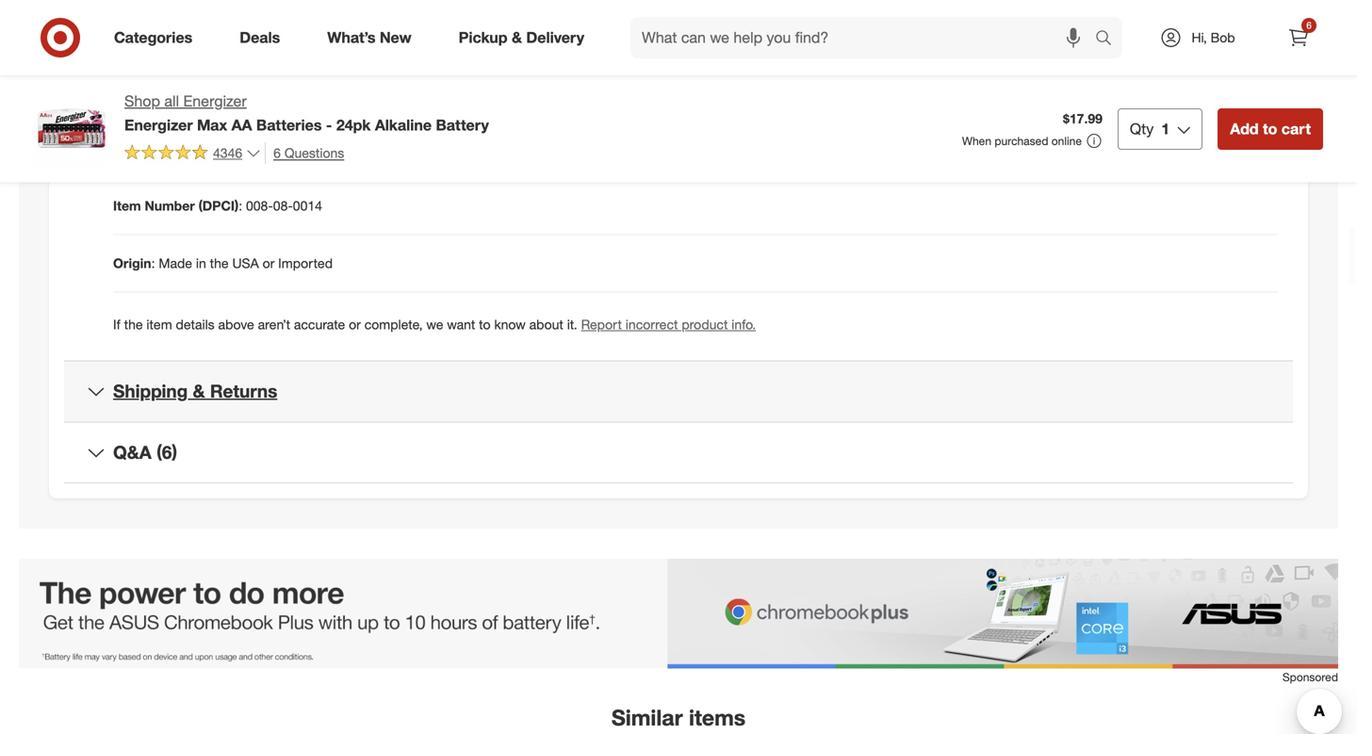 Task type: describe. For each thing, give the bounding box(es) containing it.
copy
[[391, 25, 419, 42]]

6 for 6 questions
[[274, 145, 281, 161]]

returns
[[210, 381, 278, 402]]

deals link
[[224, 17, 304, 58]]

aa
[[232, 116, 252, 134]]

4346
[[213, 144, 242, 161]]

& for shipping
[[193, 381, 205, 402]]

at
[[1127, 25, 1139, 42]]

product
[[682, 316, 728, 333]]

0 vertical spatial energizer
[[183, 92, 247, 110]]

categories
[[114, 28, 193, 47]]

what's new
[[327, 28, 412, 47]]

warranty: no applicable warranty. to obtain a copy of the manufacturer's or supplier's warranty for this item prior to purchasing the item, please call target guest services at 1-800-591-3869
[[113, 25, 1238, 42]]

we
[[426, 316, 443, 333]]

in
[[196, 255, 206, 272]]

please
[[928, 25, 966, 42]]

similar items
[[612, 705, 746, 731]]

item number (dpci) : 008-08-0014
[[113, 198, 322, 214]]

(dpci)
[[199, 198, 239, 214]]

when
[[962, 134, 992, 148]]

08-
[[273, 198, 293, 214]]

the right in
[[210, 255, 229, 272]]

target
[[994, 25, 1030, 42]]

tcin : 86500007
[[113, 83, 210, 99]]

all
[[164, 92, 179, 110]]

039800018199
[[149, 140, 237, 157]]

alkaline
[[375, 116, 432, 134]]

4346 link
[[124, 142, 261, 165]]

1 vertical spatial item
[[147, 316, 172, 333]]

cart
[[1282, 120, 1311, 138]]

purchasing
[[804, 25, 869, 42]]

: for 039800018199
[[141, 140, 145, 157]]

the right the of
[[438, 25, 457, 42]]

0 horizontal spatial to
[[479, 316, 491, 333]]

0 vertical spatial to
[[788, 25, 800, 42]]

new
[[380, 28, 412, 47]]

applicable
[[198, 25, 260, 42]]

when purchased online
[[962, 134, 1082, 148]]

item
[[113, 198, 141, 214]]

the left item,
[[873, 25, 892, 42]]

1 vertical spatial energizer
[[124, 116, 193, 134]]

591-
[[1182, 25, 1209, 42]]

similar items region
[[19, 559, 1339, 734]]

warranty
[[629, 25, 680, 42]]

1 horizontal spatial or
[[349, 316, 361, 333]]

deals
[[240, 28, 280, 47]]

24pk
[[336, 116, 371, 134]]

image of energizer max aa batteries - 24pk alkaline battery image
[[34, 91, 109, 166]]

purchased
[[995, 134, 1049, 148]]

questions
[[285, 145, 344, 161]]

shipping & returns
[[113, 381, 278, 402]]

what's new link
[[311, 17, 435, 58]]

this
[[703, 25, 724, 42]]

hi, bob
[[1192, 29, 1235, 46]]

if the item details above aren't accurate or complete, we want to know about it. report incorrect product info.
[[113, 316, 756, 333]]

shop all energizer energizer max aa batteries - 24pk alkaline battery
[[124, 92, 489, 134]]

What can we help you find? suggestions appear below search field
[[631, 17, 1100, 58]]

the right if
[[124, 316, 143, 333]]

warranty:
[[113, 25, 174, 42]]

3869
[[1209, 25, 1238, 42]]

info.
[[732, 316, 756, 333]]

: for 86500007
[[144, 83, 148, 99]]

shipping & returns button
[[64, 362, 1293, 422]]

origin
[[113, 255, 151, 272]]

: for made
[[151, 255, 155, 272]]

imported
[[278, 255, 333, 272]]

pickup & delivery link
[[443, 17, 608, 58]]

warranty.
[[264, 25, 318, 42]]

bob
[[1211, 29, 1235, 46]]

add to cart
[[1230, 120, 1311, 138]]

& for pickup
[[512, 28, 522, 47]]

tcin
[[113, 83, 144, 99]]

1-
[[1142, 25, 1155, 42]]

6 questions link
[[265, 142, 344, 164]]

q&a (6) button
[[64, 423, 1293, 483]]

add to cart button
[[1218, 108, 1324, 150]]

item,
[[895, 25, 924, 42]]

what's
[[327, 28, 376, 47]]

qty
[[1130, 120, 1154, 138]]

for
[[684, 25, 700, 42]]



Task type: vqa. For each thing, say whether or not it's contained in the screenshot.
Weekly Ad
no



Task type: locate. For each thing, give the bounding box(es) containing it.
: left all
[[144, 83, 148, 99]]

6
[[1307, 19, 1312, 31], [274, 145, 281, 161]]

0 vertical spatial or
[[553, 25, 565, 42]]

or right accurate
[[349, 316, 361, 333]]

1 horizontal spatial 6
[[1307, 19, 1312, 31]]

6 right 3869
[[1307, 19, 1312, 31]]

item right 'this'
[[728, 25, 754, 42]]

guest
[[1034, 25, 1069, 42]]

shipping
[[113, 381, 188, 402]]

6 for 6
[[1307, 19, 1312, 31]]

: left 'made'
[[151, 255, 155, 272]]

to
[[788, 25, 800, 42], [1263, 120, 1278, 138], [479, 316, 491, 333]]

86500007
[[152, 83, 210, 99]]

& inside dropdown button
[[193, 381, 205, 402]]

hi,
[[1192, 29, 1207, 46]]

number
[[145, 198, 195, 214]]

batteries
[[256, 116, 322, 134]]

6 link
[[1278, 17, 1320, 58]]

above
[[218, 316, 254, 333]]

supplier's
[[569, 25, 626, 42]]

to right prior
[[788, 25, 800, 42]]

1
[[1162, 120, 1170, 138]]

2 horizontal spatial or
[[553, 25, 565, 42]]

sponsored
[[1283, 670, 1339, 685]]

6 questions
[[274, 145, 344, 161]]

2 vertical spatial to
[[479, 316, 491, 333]]

pickup
[[459, 28, 508, 47]]

delivery
[[526, 28, 585, 47]]

item
[[728, 25, 754, 42], [147, 316, 172, 333]]

to inside button
[[1263, 120, 1278, 138]]

services
[[1073, 25, 1124, 42]]

$17.99
[[1063, 110, 1103, 127]]

2 vertical spatial or
[[349, 316, 361, 333]]

search
[[1087, 30, 1132, 49]]

& right pickup
[[512, 28, 522, 47]]

a
[[380, 25, 387, 42]]

6 down batteries
[[274, 145, 281, 161]]

& left returns
[[193, 381, 205, 402]]

1 vertical spatial to
[[1263, 120, 1278, 138]]

2 horizontal spatial to
[[1263, 120, 1278, 138]]

-
[[326, 116, 332, 134]]

items
[[689, 705, 746, 731]]

q&a (6)
[[113, 442, 177, 463]]

online
[[1052, 134, 1082, 148]]

details
[[176, 316, 215, 333]]

or right usa
[[263, 255, 275, 272]]

1 vertical spatial or
[[263, 255, 275, 272]]

origin : made in the usa or imported
[[113, 255, 333, 272]]

008-
[[246, 198, 273, 214]]

0 horizontal spatial &
[[193, 381, 205, 402]]

incorrect
[[626, 316, 678, 333]]

want
[[447, 316, 475, 333]]

0 vertical spatial &
[[512, 28, 522, 47]]

0 horizontal spatial or
[[263, 255, 275, 272]]

upc
[[113, 140, 141, 157]]

if
[[113, 316, 120, 333]]

energizer
[[183, 92, 247, 110], [124, 116, 193, 134]]

call
[[970, 25, 990, 42]]

to right the "want"
[[479, 316, 491, 333]]

manufacturer's
[[461, 25, 549, 42]]

it.
[[567, 316, 578, 333]]

search button
[[1087, 17, 1132, 62]]

or
[[553, 25, 565, 42], [263, 255, 275, 272], [349, 316, 361, 333]]

800-
[[1155, 25, 1182, 42]]

shop
[[124, 92, 160, 110]]

made
[[159, 255, 192, 272]]

1 vertical spatial &
[[193, 381, 205, 402]]

:
[[144, 83, 148, 99], [141, 140, 145, 157], [239, 198, 242, 214], [151, 255, 155, 272]]

energizer up the "max"
[[183, 92, 247, 110]]

pickup & delivery
[[459, 28, 585, 47]]

(6)
[[157, 442, 177, 463]]

0 vertical spatial 6
[[1307, 19, 1312, 31]]

to right add
[[1263, 120, 1278, 138]]

item left details
[[147, 316, 172, 333]]

usa
[[232, 255, 259, 272]]

1 vertical spatial 6
[[274, 145, 281, 161]]

0014
[[293, 198, 322, 214]]

upc : 039800018199
[[113, 140, 237, 157]]

qty 1
[[1130, 120, 1170, 138]]

1 horizontal spatial &
[[512, 28, 522, 47]]

report incorrect product info. button
[[581, 315, 756, 334]]

advertisement region
[[19, 559, 1339, 670]]

know
[[494, 316, 526, 333]]

battery
[[436, 116, 489, 134]]

to
[[322, 25, 336, 42]]

or left supplier's
[[553, 25, 565, 42]]

0 vertical spatial item
[[728, 25, 754, 42]]

: down shop
[[141, 140, 145, 157]]

add
[[1230, 120, 1259, 138]]

report
[[581, 316, 622, 333]]

categories link
[[98, 17, 216, 58]]

: left the 008-
[[239, 198, 242, 214]]

similar
[[612, 705, 683, 731]]

1 horizontal spatial to
[[788, 25, 800, 42]]

energizer down all
[[124, 116, 193, 134]]

about
[[529, 316, 564, 333]]

the
[[438, 25, 457, 42], [873, 25, 892, 42], [210, 255, 229, 272], [124, 316, 143, 333]]

of
[[423, 25, 434, 42]]

aren't
[[258, 316, 290, 333]]

0 horizontal spatial item
[[147, 316, 172, 333]]

1 horizontal spatial item
[[728, 25, 754, 42]]

0 horizontal spatial 6
[[274, 145, 281, 161]]

&
[[512, 28, 522, 47], [193, 381, 205, 402]]

no
[[177, 25, 195, 42]]

prior
[[757, 25, 785, 42]]



